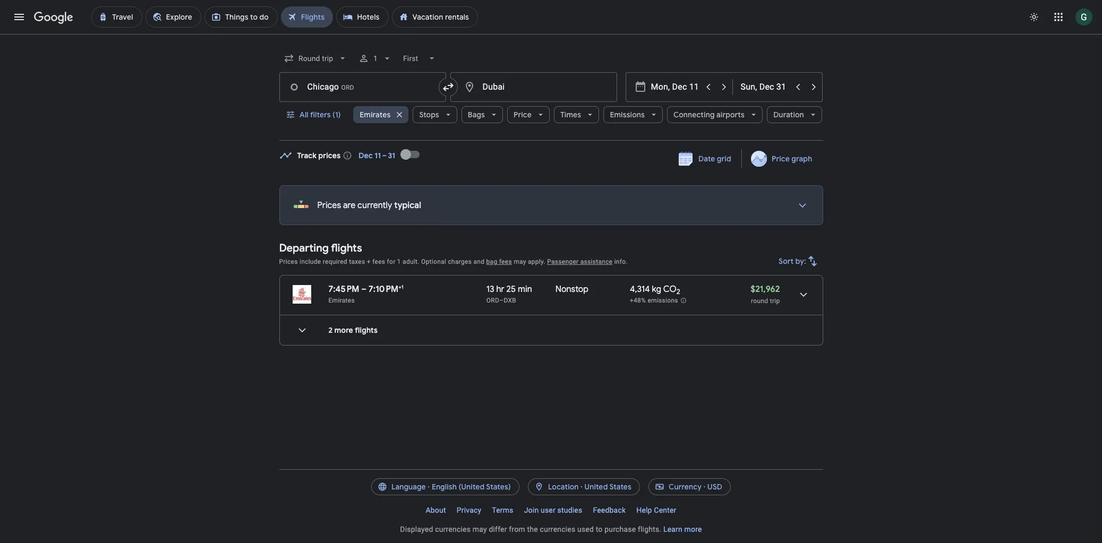 Task type: describe. For each thing, give the bounding box(es) containing it.
help center link
[[632, 502, 682, 519]]

required
[[323, 258, 348, 266]]

7:10 pm
[[369, 284, 399, 295]]

flights.
[[638, 526, 662, 534]]

$21,962 round trip
[[751, 284, 781, 305]]

learn more about tracked prices image
[[343, 151, 353, 161]]

emissions
[[610, 110, 645, 120]]

+ inside 7:45 pm – 7:10 pm + 1
[[399, 284, 402, 291]]

emirates inside departing flights main content
[[329, 297, 355, 305]]

ord
[[487, 297, 500, 305]]

terms
[[492, 507, 514, 515]]

states)
[[486, 483, 511, 492]]

emissions button
[[604, 102, 663, 128]]

prices include required taxes + fees for 1 adult. optional charges and bag fees may apply. passenger assistance
[[279, 258, 613, 266]]

price for price
[[514, 110, 532, 120]]

4,314 kg co 2
[[630, 284, 681, 297]]

0 horizontal spatial +
[[367, 258, 371, 266]]

1 horizontal spatial more
[[685, 526, 702, 534]]

+48%
[[630, 297, 646, 305]]

dxb
[[504, 297, 517, 305]]

find the best price region
[[279, 142, 824, 177]]

connecting airports button
[[667, 102, 763, 128]]

typical
[[394, 200, 421, 211]]

kg
[[652, 284, 662, 295]]

nonstop
[[556, 284, 589, 295]]

price graph
[[772, 154, 813, 164]]

2 currencies from the left
[[540, 526, 576, 534]]

– inside 7:45 pm – 7:10 pm + 1
[[362, 284, 367, 295]]

passenger assistance button
[[548, 258, 613, 266]]

learn more link
[[664, 526, 702, 534]]

1 button
[[354, 46, 397, 71]]

7:45 pm
[[329, 284, 360, 295]]

terms link
[[487, 502, 519, 519]]

emissions
[[648, 297, 679, 305]]

min
[[518, 284, 532, 295]]

13 hr 25 min ord – dxb
[[487, 284, 532, 305]]

trip
[[770, 298, 781, 305]]

none search field containing all filters (1)
[[279, 46, 824, 141]]

the
[[527, 526, 538, 534]]

join user studies link
[[519, 502, 588, 519]]

1 currencies from the left
[[435, 526, 471, 534]]

location
[[548, 483, 579, 492]]

connecting airports
[[674, 110, 745, 120]]

graph
[[792, 154, 813, 164]]

round
[[752, 298, 769, 305]]

currently
[[358, 200, 392, 211]]

for
[[387, 258, 396, 266]]

filters
[[310, 110, 331, 120]]

purchase
[[605, 526, 636, 534]]

optional
[[422, 258, 447, 266]]

prices for prices are currently typical
[[318, 200, 341, 211]]

bag fees button
[[487, 258, 512, 266]]

(1)
[[332, 110, 341, 120]]

studies
[[558, 507, 583, 515]]

all filters (1)
[[300, 110, 341, 120]]

sort
[[779, 257, 794, 266]]

stops button
[[413, 102, 458, 128]]

language
[[392, 483, 426, 492]]

total duration 13 hr 25 min. element
[[487, 284, 556, 297]]

times
[[561, 110, 582, 120]]

1 fees from the left
[[373, 258, 385, 266]]

taxes
[[349, 258, 365, 266]]

emirates inside popup button
[[360, 110, 391, 120]]

departing
[[279, 242, 329, 255]]

prices are currently typical
[[318, 200, 421, 211]]

prices for prices include required taxes + fees for 1 adult. optional charges and bag fees may apply. passenger assistance
[[279, 258, 298, 266]]

price for price graph
[[772, 154, 790, 164]]

– inside 13 hr 25 min ord – dxb
[[500, 297, 504, 305]]

flight details. leaves o'hare international airport at 7:45 pm on monday, december 11 and arrives at dubai international airport at 7:10 pm on tuesday, december 12. image
[[791, 282, 817, 308]]

connecting
[[674, 110, 715, 120]]

Arrival time: 7:10 PM on  Tuesday, December 12. text field
[[369, 284, 404, 295]]

bags button
[[462, 102, 503, 128]]

states
[[610, 483, 632, 492]]

about link
[[421, 502, 452, 519]]

Departure time: 7:45 PM. text field
[[329, 284, 360, 295]]

hr
[[497, 284, 505, 295]]

feedback link
[[588, 502, 632, 519]]

bags
[[468, 110, 485, 120]]

2 more flights
[[329, 326, 378, 335]]

privacy link
[[452, 502, 487, 519]]



Task type: vqa. For each thing, say whether or not it's contained in the screenshot.
Google Maps "element"
no



Task type: locate. For each thing, give the bounding box(es) containing it.
may inside departing flights main content
[[514, 258, 527, 266]]

date grid button
[[671, 149, 740, 168]]

join
[[524, 507, 539, 515]]

fees left for
[[373, 258, 385, 266]]

1 vertical spatial 2
[[329, 326, 333, 335]]

about
[[426, 507, 446, 515]]

date grid
[[699, 154, 732, 164]]

25
[[507, 284, 516, 295]]

departing flights main content
[[279, 142, 824, 355]]

may left apply.
[[514, 258, 527, 266]]

dec
[[359, 151, 373, 161]]

11 – 31
[[375, 151, 396, 161]]

2 horizontal spatial 1
[[402, 284, 404, 291]]

0 vertical spatial 1
[[374, 54, 378, 63]]

1 vertical spatial +
[[399, 284, 402, 291]]

1
[[374, 54, 378, 63], [397, 258, 401, 266], [402, 284, 404, 291]]

1 horizontal spatial price
[[772, 154, 790, 164]]

0 horizontal spatial 2
[[329, 326, 333, 335]]

bag
[[487, 258, 498, 266]]

center
[[654, 507, 677, 515]]

adult.
[[403, 258, 420, 266]]

0 horizontal spatial currencies
[[435, 526, 471, 534]]

1 inside popup button
[[374, 54, 378, 63]]

join user studies
[[524, 507, 583, 515]]

usd
[[708, 483, 723, 492]]

2 up emissions
[[677, 288, 681, 297]]

learn
[[664, 526, 683, 534]]

Departure text field
[[651, 73, 700, 102]]

price inside popup button
[[514, 110, 532, 120]]

0 vertical spatial may
[[514, 258, 527, 266]]

price left graph
[[772, 154, 790, 164]]

1 horizontal spatial –
[[500, 297, 504, 305]]

prices left are
[[318, 200, 341, 211]]

main menu image
[[13, 11, 26, 23]]

help center
[[637, 507, 677, 515]]

emirates right (1)
[[360, 110, 391, 120]]

None field
[[279, 49, 352, 68], [399, 49, 442, 68], [279, 49, 352, 68], [399, 49, 442, 68]]

$21,962
[[751, 284, 781, 295]]

None text field
[[450, 72, 617, 102]]

currency
[[669, 483, 702, 492]]

more down 7:45 pm text field
[[335, 326, 353, 335]]

+
[[367, 258, 371, 266], [399, 284, 402, 291]]

sort by:
[[779, 257, 807, 266]]

Return text field
[[741, 73, 790, 102]]

0 vertical spatial price
[[514, 110, 532, 120]]

4,314
[[630, 284, 650, 295]]

privacy
[[457, 507, 482, 515]]

2 vertical spatial 1
[[402, 284, 404, 291]]

change appearance image
[[1022, 4, 1048, 30]]

1 horizontal spatial currencies
[[540, 526, 576, 534]]

0 horizontal spatial fees
[[373, 258, 385, 266]]

date
[[699, 154, 715, 164]]

2 inside 4,314 kg co 2
[[677, 288, 681, 297]]

– left 7:10 pm
[[362, 284, 367, 295]]

2
[[677, 288, 681, 297], [329, 326, 333, 335]]

0 vertical spatial 2
[[677, 288, 681, 297]]

– down hr
[[500, 297, 504, 305]]

track prices
[[297, 151, 341, 161]]

dec 11 – 31
[[359, 151, 396, 161]]

feedback
[[593, 507, 626, 515]]

and
[[474, 258, 485, 266]]

0 horizontal spatial more
[[335, 326, 353, 335]]

1 horizontal spatial +
[[399, 284, 402, 291]]

to
[[596, 526, 603, 534]]

–
[[362, 284, 367, 295], [500, 297, 504, 305]]

include
[[300, 258, 321, 266]]

may left differ at the bottom left
[[473, 526, 487, 534]]

emirates down 7:45 pm
[[329, 297, 355, 305]]

sort by: button
[[775, 249, 824, 274]]

0 horizontal spatial emirates
[[329, 297, 355, 305]]

more details image
[[790, 193, 816, 218]]

prices
[[318, 200, 341, 211], [279, 258, 298, 266]]

price
[[514, 110, 532, 120], [772, 154, 790, 164]]

currencies down privacy link
[[435, 526, 471, 534]]

price button
[[508, 102, 550, 128]]

departing flights
[[279, 242, 362, 255]]

0 vertical spatial –
[[362, 284, 367, 295]]

passenger
[[548, 258, 579, 266]]

may
[[514, 258, 527, 266], [473, 526, 487, 534]]

by:
[[796, 257, 807, 266]]

1 vertical spatial 1
[[397, 258, 401, 266]]

1 horizontal spatial fees
[[499, 258, 512, 266]]

1 horizontal spatial may
[[514, 258, 527, 266]]

0 vertical spatial emirates
[[360, 110, 391, 120]]

21962 US dollars text field
[[751, 284, 781, 295]]

fees right bag
[[499, 258, 512, 266]]

loading results progress bar
[[0, 34, 1103, 36]]

0 horizontal spatial 1
[[374, 54, 378, 63]]

1 horizontal spatial 2
[[677, 288, 681, 297]]

0 vertical spatial more
[[335, 326, 353, 335]]

price right bags popup button
[[514, 110, 532, 120]]

flights down 7:45 pm – 7:10 pm + 1
[[355, 326, 378, 335]]

1 vertical spatial more
[[685, 526, 702, 534]]

more right learn
[[685, 526, 702, 534]]

0 vertical spatial +
[[367, 258, 371, 266]]

(united
[[459, 483, 485, 492]]

2 more flights image
[[289, 318, 315, 343]]

currencies down join user studies at bottom
[[540, 526, 576, 534]]

2 fees from the left
[[499, 258, 512, 266]]

+48% emissions
[[630, 297, 679, 305]]

english (united states)
[[432, 483, 511, 492]]

1 vertical spatial –
[[500, 297, 504, 305]]

1 vertical spatial flights
[[355, 326, 378, 335]]

apply.
[[528, 258, 546, 266]]

None search field
[[279, 46, 824, 141]]

used
[[578, 526, 594, 534]]

price inside button
[[772, 154, 790, 164]]

0 vertical spatial flights
[[331, 242, 362, 255]]

1 inside 7:45 pm – 7:10 pm + 1
[[402, 284, 404, 291]]

1 horizontal spatial 1
[[397, 258, 401, 266]]

stops
[[420, 110, 439, 120]]

times button
[[554, 102, 600, 128]]

7:45 pm – 7:10 pm + 1
[[329, 284, 404, 295]]

1 horizontal spatial prices
[[318, 200, 341, 211]]

duration button
[[768, 102, 823, 128]]

grid
[[717, 154, 732, 164]]

flights
[[331, 242, 362, 255], [355, 326, 378, 335]]

all
[[300, 110, 308, 120]]

displayed currencies may differ from the currencies used to purchase flights. learn more
[[400, 526, 702, 534]]

0 horizontal spatial price
[[514, 110, 532, 120]]

duration
[[774, 110, 805, 120]]

united
[[585, 483, 608, 492]]

assistance
[[581, 258, 613, 266]]

2 right 2 more flights icon
[[329, 326, 333, 335]]

emirates
[[360, 110, 391, 120], [329, 297, 355, 305]]

0 vertical spatial prices
[[318, 200, 341, 211]]

1 horizontal spatial emirates
[[360, 110, 391, 120]]

fees
[[373, 258, 385, 266], [499, 258, 512, 266]]

united states
[[585, 483, 632, 492]]

help
[[637, 507, 653, 515]]

more inside departing flights main content
[[335, 326, 353, 335]]

emirates button
[[354, 102, 409, 128]]

None text field
[[279, 72, 446, 102]]

airports
[[717, 110, 745, 120]]

all filters (1) button
[[279, 102, 349, 128]]

0 horizontal spatial may
[[473, 526, 487, 534]]

charges
[[448, 258, 472, 266]]

1 vertical spatial emirates
[[329, 297, 355, 305]]

0 horizontal spatial –
[[362, 284, 367, 295]]

leaves o'hare international airport at 7:45 pm on monday, december 11 and arrives at dubai international airport at 7:10 pm on tuesday, december 12. element
[[329, 284, 404, 295]]

1 vertical spatial price
[[772, 154, 790, 164]]

user
[[541, 507, 556, 515]]

currencies
[[435, 526, 471, 534], [540, 526, 576, 534]]

flights up the taxes
[[331, 242, 362, 255]]

track
[[297, 151, 317, 161]]

nonstop flight. element
[[556, 284, 589, 297]]

1 vertical spatial may
[[473, 526, 487, 534]]

1 vertical spatial prices
[[279, 258, 298, 266]]

are
[[343, 200, 356, 211]]

0 horizontal spatial prices
[[279, 258, 298, 266]]

swap origin and destination. image
[[442, 81, 455, 94]]

from
[[509, 526, 526, 534]]

prices down departing
[[279, 258, 298, 266]]



